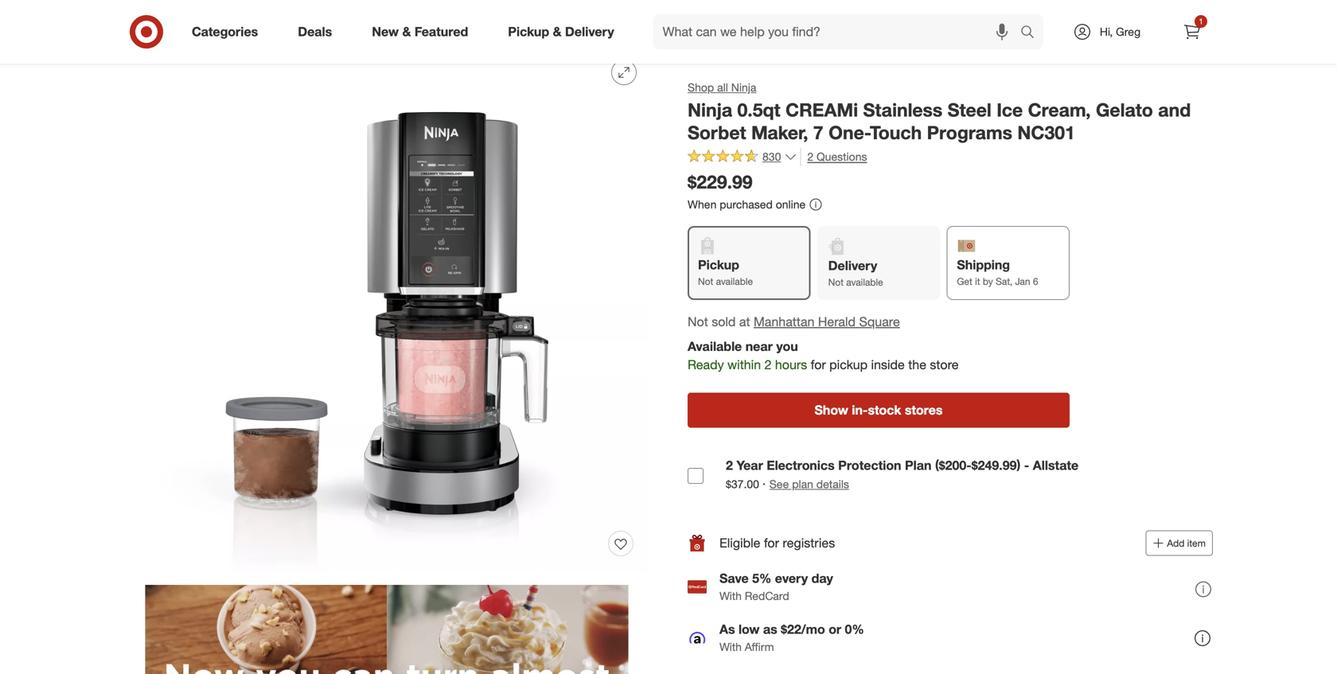 Task type: vqa. For each thing, say whether or not it's contained in the screenshot.
2 Questions link
yes



Task type: describe. For each thing, give the bounding box(es) containing it.
see plan details button
[[770, 477, 850, 493]]

2 questions
[[808, 150, 868, 164]]

pickup & delivery
[[508, 24, 615, 39]]

sat,
[[996, 276, 1013, 288]]

2 for questions
[[808, 150, 814, 164]]

1 kitchen from the left
[[165, 16, 203, 30]]

manhattan
[[754, 314, 815, 330]]

hi,
[[1101, 25, 1113, 39]]

for inside available near you ready within 2 hours for pickup inside the store
[[811, 357, 826, 373]]

new
[[372, 24, 399, 39]]

inside
[[872, 357, 905, 373]]

pickup for &
[[508, 24, 550, 39]]

herald
[[819, 314, 856, 330]]

hi, greg
[[1101, 25, 1141, 39]]

plan
[[793, 478, 814, 491]]

pickup
[[830, 357, 868, 373]]

near
[[746, 339, 773, 354]]

you
[[777, 339, 799, 354]]

available for delivery
[[847, 276, 884, 288]]

add item
[[1168, 538, 1207, 550]]

electronics
[[767, 458, 835, 474]]

2 for year
[[726, 458, 733, 474]]

redcard
[[745, 589, 790, 603]]

target / kitchen & dining / kitchen appliances
[[124, 16, 354, 30]]

store
[[931, 357, 959, 373]]

kitchen appliances link
[[258, 16, 354, 30]]

available
[[688, 339, 742, 354]]

stock
[[868, 403, 902, 418]]

cream,
[[1029, 99, 1092, 121]]

day
[[812, 571, 834, 587]]

target link
[[124, 16, 155, 30]]

·
[[763, 476, 766, 492]]

1 vertical spatial for
[[764, 536, 780, 551]]

programs
[[928, 122, 1013, 144]]

get
[[958, 276, 973, 288]]

ready
[[688, 357, 724, 373]]

see
[[770, 478, 789, 491]]

eligible for registries
[[720, 536, 836, 551]]

2 questions link
[[801, 148, 868, 166]]

dining
[[216, 16, 248, 30]]

1
[[1200, 16, 1204, 26]]

shop
[[688, 80, 715, 94]]

plan
[[905, 458, 932, 474]]

treat
[[364, 16, 388, 30]]

830
[[763, 150, 782, 164]]

$37.00
[[726, 478, 760, 491]]

($200-
[[936, 458, 972, 474]]

as
[[720, 622, 736, 638]]

eligible
[[720, 536, 761, 551]]

hours
[[776, 357, 808, 373]]

$249.99)
[[972, 458, 1021, 474]]

5%
[[753, 571, 772, 587]]

ninja 0.5qt creami stainless steel ice cream, gelato and sorbet maker, 7 one-touch programs nc301, 1 of 17 image
[[124, 47, 650, 573]]

sorbet
[[688, 122, 747, 144]]

gelato
[[1097, 99, 1154, 121]]

low
[[739, 622, 760, 638]]

details
[[817, 478, 850, 491]]

2 / from the left
[[251, 16, 255, 30]]

show
[[815, 403, 849, 418]]

in-
[[852, 403, 868, 418]]

shipping get it by sat, jan 6
[[958, 257, 1039, 288]]

0%
[[845, 622, 865, 638]]

save
[[720, 571, 749, 587]]

ice
[[997, 99, 1024, 121]]

delivery not available
[[829, 258, 884, 288]]

pickup & delivery link
[[495, 14, 634, 49]]

touch
[[870, 122, 922, 144]]

protection
[[839, 458, 902, 474]]

& for pickup & delivery
[[553, 24, 562, 39]]



Task type: locate. For each thing, give the bounding box(es) containing it.
all
[[718, 80, 729, 94]]

2 horizontal spatial 2
[[808, 150, 814, 164]]

jan
[[1016, 276, 1031, 288]]

purchased
[[720, 198, 773, 212]]

not sold at manhattan herald square
[[688, 314, 901, 330]]

not inside pickup not available
[[698, 276, 714, 288]]

not left sold
[[688, 314, 709, 330]]

not for delivery
[[829, 276, 844, 288]]

kitchen & dining link
[[165, 16, 248, 30]]

delivery inside 'pickup & delivery' link
[[565, 24, 615, 39]]

with
[[720, 589, 742, 603], [720, 640, 742, 654]]

add item button
[[1146, 531, 1214, 556]]

within
[[728, 357, 761, 373]]

2 inside 2 year electronics protection plan ($200-$249.99) - allstate $37.00 · see plan details
[[726, 458, 733, 474]]

categories
[[192, 24, 258, 39]]

2 down near at the bottom of the page
[[765, 357, 772, 373]]

1 horizontal spatial for
[[811, 357, 826, 373]]

kitchen
[[165, 16, 203, 30], [258, 16, 296, 30]]

1 horizontal spatial delivery
[[829, 258, 878, 274]]

1 horizontal spatial 2
[[765, 357, 772, 373]]

available up square in the right of the page
[[847, 276, 884, 288]]

new & featured link
[[359, 14, 488, 49]]

0 horizontal spatial kitchen
[[165, 16, 203, 30]]

sold
[[712, 314, 736, 330]]

allstate
[[1034, 458, 1079, 474]]

0 vertical spatial with
[[720, 589, 742, 603]]

search
[[1014, 26, 1052, 41]]

1 vertical spatial 2
[[765, 357, 772, 373]]

not up the herald
[[829, 276, 844, 288]]

&
[[206, 16, 213, 30], [403, 24, 411, 39], [553, 24, 562, 39]]

creami
[[786, 99, 859, 121]]

not for pickup
[[698, 276, 714, 288]]

/
[[158, 16, 162, 30], [251, 16, 255, 30]]

2 left year on the right
[[726, 458, 733, 474]]

appliances
[[299, 16, 354, 30]]

1 horizontal spatial kitchen
[[258, 16, 296, 30]]

available inside 'delivery not available'
[[847, 276, 884, 288]]

2
[[808, 150, 814, 164], [765, 357, 772, 373], [726, 458, 733, 474]]

shipping
[[958, 257, 1011, 273]]

& for new & featured
[[403, 24, 411, 39]]

ninja up sorbet
[[688, 99, 733, 121]]

ninja
[[732, 80, 757, 94], [688, 99, 733, 121]]

as
[[764, 622, 778, 638]]

available inside pickup not available
[[716, 276, 753, 288]]

with down as
[[720, 640, 742, 654]]

show in-stock stores
[[815, 403, 943, 418]]

2 down 7
[[808, 150, 814, 164]]

stores
[[905, 403, 943, 418]]

stainless
[[864, 99, 943, 121]]

greg
[[1117, 25, 1141, 39]]

when
[[688, 198, 717, 212]]

0 horizontal spatial available
[[716, 276, 753, 288]]

0 vertical spatial for
[[811, 357, 826, 373]]

categories link
[[178, 14, 278, 49]]

not up sold
[[698, 276, 714, 288]]

add
[[1168, 538, 1185, 550]]

manhattan herald square button
[[754, 313, 901, 331]]

questions
[[817, 150, 868, 164]]

2 vertical spatial 2
[[726, 458, 733, 474]]

$22/mo
[[781, 622, 826, 638]]

when purchased online
[[688, 198, 806, 212]]

as low as $22/mo or 0% with affirm
[[720, 622, 865, 654]]

/ right dining on the top left of page
[[251, 16, 255, 30]]

pickup inside pickup not available
[[698, 257, 740, 273]]

delivery inside 'delivery not available'
[[829, 258, 878, 274]]

available up at
[[716, 276, 753, 288]]

the
[[909, 357, 927, 373]]

pickup not available
[[698, 257, 753, 288]]

2 kitchen from the left
[[258, 16, 296, 30]]

with inside as low as $22/mo or 0% with affirm
[[720, 640, 742, 654]]

for
[[811, 357, 826, 373], [764, 536, 780, 551]]

not
[[698, 276, 714, 288], [829, 276, 844, 288], [688, 314, 709, 330]]

deals link
[[284, 14, 352, 49]]

registries
[[783, 536, 836, 551]]

pickup
[[508, 24, 550, 39], [698, 257, 740, 273]]

2 year electronics protection plan ($200-$249.99) - allstate $37.00 · see plan details
[[726, 458, 1079, 492]]

2 inside available near you ready within 2 hours for pickup inside the store
[[765, 357, 772, 373]]

$229.99
[[688, 171, 753, 193]]

with inside save 5% every day with redcard
[[720, 589, 742, 603]]

What can we help you find? suggestions appear below search field
[[654, 14, 1025, 49]]

0 vertical spatial delivery
[[565, 24, 615, 39]]

0 vertical spatial ninja
[[732, 80, 757, 94]]

save 5% every day with redcard
[[720, 571, 834, 603]]

/ right target link
[[158, 16, 162, 30]]

pickup for not
[[698, 257, 740, 273]]

0 horizontal spatial &
[[206, 16, 213, 30]]

2 with from the top
[[720, 640, 742, 654]]

available near you ready within 2 hours for pickup inside the store
[[688, 339, 959, 373]]

show in-stock stores button
[[688, 393, 1070, 428]]

affirm
[[745, 640, 775, 654]]

or
[[829, 622, 842, 638]]

treat makers link
[[364, 16, 428, 30]]

with down "save"
[[720, 589, 742, 603]]

search button
[[1014, 14, 1052, 53]]

for right 'hours'
[[811, 357, 826, 373]]

830 link
[[688, 148, 797, 167]]

it
[[976, 276, 981, 288]]

0 horizontal spatial delivery
[[565, 24, 615, 39]]

kitchen left deals
[[258, 16, 296, 30]]

0 vertical spatial 2
[[808, 150, 814, 164]]

2 horizontal spatial &
[[553, 24, 562, 39]]

online
[[776, 198, 806, 212]]

year
[[737, 458, 764, 474]]

for right eligible
[[764, 536, 780, 551]]

1 link
[[1175, 14, 1211, 49]]

1 vertical spatial ninja
[[688, 99, 733, 121]]

0 horizontal spatial /
[[158, 16, 162, 30]]

at
[[740, 314, 751, 330]]

0 horizontal spatial pickup
[[508, 24, 550, 39]]

deals
[[298, 24, 332, 39]]

6
[[1034, 276, 1039, 288]]

0 vertical spatial pickup
[[508, 24, 550, 39]]

None checkbox
[[688, 468, 704, 484]]

1 vertical spatial pickup
[[698, 257, 740, 273]]

1 vertical spatial with
[[720, 640, 742, 654]]

& inside 'link'
[[403, 24, 411, 39]]

by
[[983, 276, 994, 288]]

0 horizontal spatial for
[[764, 536, 780, 551]]

1 horizontal spatial available
[[847, 276, 884, 288]]

ninja right all
[[732, 80, 757, 94]]

1 / from the left
[[158, 16, 162, 30]]

featured
[[415, 24, 469, 39]]

steel
[[948, 99, 992, 121]]

one-
[[829, 122, 870, 144]]

1 vertical spatial delivery
[[829, 258, 878, 274]]

1 with from the top
[[720, 589, 742, 603]]

item
[[1188, 538, 1207, 550]]

kitchen right target link
[[165, 16, 203, 30]]

1 horizontal spatial pickup
[[698, 257, 740, 273]]

makers
[[391, 16, 428, 30]]

nc301
[[1018, 122, 1076, 144]]

shop all ninja ninja 0.5qt creami stainless steel ice cream, gelato and sorbet maker, 7 one-touch programs nc301
[[688, 80, 1192, 144]]

target
[[124, 16, 155, 30]]

every
[[776, 571, 808, 587]]

new & featured
[[372, 24, 469, 39]]

0.5qt
[[738, 99, 781, 121]]

1 horizontal spatial /
[[251, 16, 255, 30]]

not inside 'delivery not available'
[[829, 276, 844, 288]]

available for pickup
[[716, 276, 753, 288]]

1 horizontal spatial &
[[403, 24, 411, 39]]

image gallery element
[[124, 47, 650, 675]]

0 horizontal spatial 2
[[726, 458, 733, 474]]



